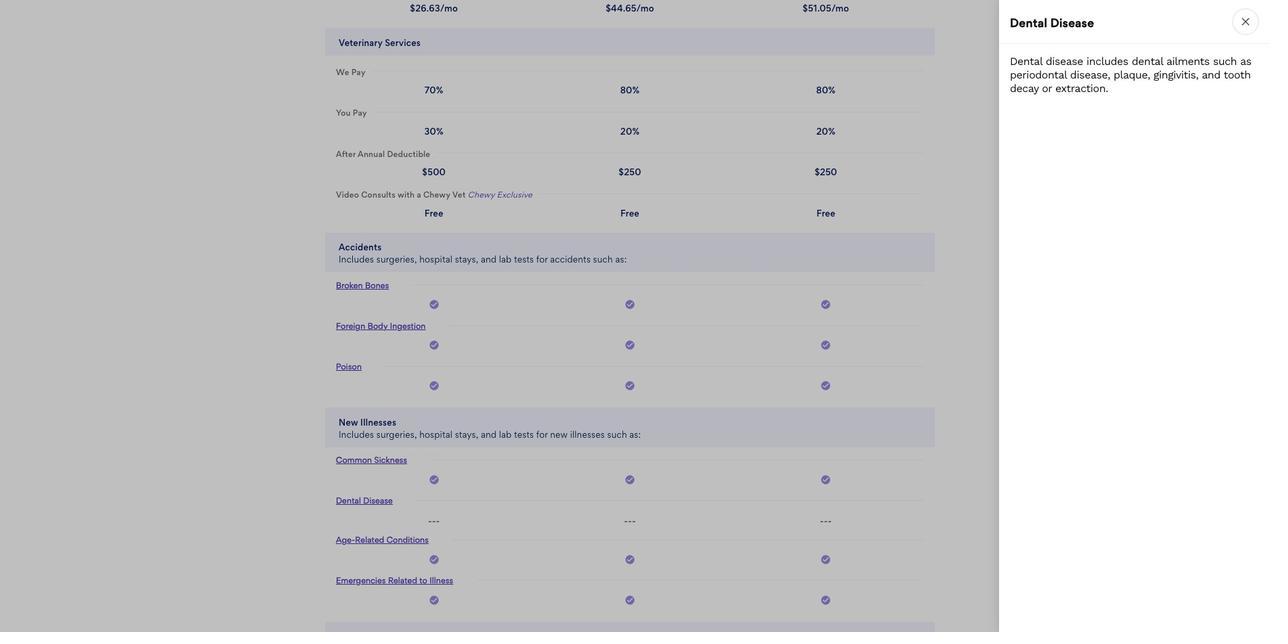 Task type: locate. For each thing, give the bounding box(es) containing it.
1 for from the top
[[537, 254, 548, 265]]

includes down accidents
[[339, 254, 374, 265]]

1 surgeries, from the top
[[377, 254, 417, 265]]

8 - from the left
[[824, 516, 828, 527]]

tests
[[514, 254, 534, 265], [514, 429, 534, 440]]

surgeries, inside the new illnesses includes surgeries, hospital stays, and lab tests for new illnesses such as:
[[377, 429, 417, 440]]

--- for 1st "not included" element from left
[[428, 516, 440, 527]]

2 surgeries, from the top
[[377, 429, 417, 440]]

and
[[1202, 68, 1221, 81], [481, 254, 497, 265], [481, 429, 497, 440]]

and inside dental disease includes dental ailments such as periodontal disease, plaque, gingivitis, and tooth decay or extraction.
[[1202, 68, 1221, 81]]

3 /mo from the left
[[832, 3, 850, 14]]

dental disease dialog
[[1000, 0, 1271, 633]]

2 hospital from the top
[[420, 429, 453, 440]]

surgeries, inside accidents includes surgeries, hospital stays, and lab tests for accidents such as:
[[377, 254, 417, 265]]

1 vertical spatial stays,
[[455, 429, 479, 440]]

stays,
[[455, 254, 479, 265], [455, 429, 479, 440]]

-
[[428, 516, 432, 527], [432, 516, 436, 527], [436, 516, 440, 527], [624, 516, 628, 527], [628, 516, 632, 527], [632, 516, 636, 527], [820, 516, 824, 527], [824, 516, 828, 527], [828, 516, 832, 527]]

1 - from the left
[[428, 516, 432, 527]]

1 horizontal spatial $250
[[815, 167, 838, 178]]

0 horizontal spatial as:
[[616, 254, 627, 265]]

such right illnesses
[[608, 429, 627, 440]]

3 not included element from the left
[[820, 515, 832, 528]]

dental
[[1010, 16, 1048, 30], [1010, 55, 1043, 68]]

extraction.
[[1056, 82, 1109, 95]]

2 horizontal spatial free
[[817, 208, 836, 219]]

includes
[[339, 254, 374, 265], [339, 429, 374, 440]]

2 $ from the left
[[606, 3, 611, 14]]

$ 44.65 /mo
[[606, 3, 654, 14]]

hospital
[[420, 254, 453, 265], [420, 429, 453, 440]]

1 /mo from the left
[[440, 3, 458, 14]]

0 vertical spatial includes
[[339, 254, 374, 265]]

0 vertical spatial dental
[[1010, 16, 1048, 30]]

and inside the new illnesses includes surgeries, hospital stays, and lab tests for new illnesses such as:
[[481, 429, 497, 440]]

$ for 51.05
[[803, 3, 808, 14]]

1 80% from the left
[[621, 85, 640, 96]]

surgeries,
[[377, 254, 417, 265], [377, 429, 417, 440]]

$ for 44.65
[[606, 3, 611, 14]]

tests left accidents at left
[[514, 254, 534, 265]]

hospital inside the new illnesses includes surgeries, hospital stays, and lab tests for new illnesses such as:
[[420, 429, 453, 440]]

2 horizontal spatial $
[[803, 3, 808, 14]]

0 horizontal spatial ---
[[428, 516, 440, 527]]

0 horizontal spatial $
[[410, 3, 416, 14]]

lab down chewy exclusive
[[499, 254, 512, 265]]

1 vertical spatial tests
[[514, 429, 534, 440]]

2 vertical spatial and
[[481, 429, 497, 440]]

accidents includes surgeries, hospital stays, and lab tests for accidents such as:
[[339, 242, 627, 265]]

dental for dental disease
[[1010, 16, 1048, 30]]

1 horizontal spatial free
[[621, 208, 640, 219]]

80%
[[621, 85, 640, 96], [817, 85, 836, 96]]

0 vertical spatial tests
[[514, 254, 534, 265]]

as: right illnesses
[[630, 429, 641, 440]]

veterinary
[[339, 37, 383, 48]]

1 horizontal spatial $
[[606, 3, 611, 14]]

44.65
[[611, 3, 637, 14]]

$
[[410, 3, 416, 14], [606, 3, 611, 14], [803, 3, 808, 14]]

0 vertical spatial surgeries,
[[377, 254, 417, 265]]

1 lab from the top
[[499, 254, 512, 265]]

$250
[[619, 167, 642, 178], [815, 167, 838, 178]]

lab
[[499, 254, 512, 265], [499, 429, 512, 440]]

2 dental from the top
[[1010, 55, 1043, 68]]

dental up periodontal at the top right
[[1010, 55, 1043, 68]]

1 vertical spatial includes
[[339, 429, 374, 440]]

for left new
[[537, 429, 548, 440]]

3 $ from the left
[[803, 3, 808, 14]]

such right accidents at left
[[593, 254, 613, 265]]

0 horizontal spatial not included element
[[428, 515, 440, 528]]

for left accidents at left
[[537, 254, 548, 265]]

1 horizontal spatial 20%
[[817, 126, 836, 137]]

2 free from the left
[[621, 208, 640, 219]]

0 vertical spatial hospital
[[420, 254, 453, 265]]

surgeries, down accidents
[[377, 254, 417, 265]]

such up tooth
[[1214, 55, 1238, 68]]

illnesses
[[361, 417, 397, 428]]

0 vertical spatial lab
[[499, 254, 512, 265]]

hospital inside accidents includes surgeries, hospital stays, and lab tests for accidents such as:
[[420, 254, 453, 265]]

1 vertical spatial for
[[537, 429, 548, 440]]

for
[[537, 254, 548, 265], [537, 429, 548, 440]]

0 horizontal spatial $250
[[619, 167, 642, 178]]

not included element
[[428, 515, 440, 528], [624, 515, 636, 528], [820, 515, 832, 528]]

disease
[[1051, 16, 1095, 30]]

2 vertical spatial such
[[608, 429, 627, 440]]

dental inside dental disease includes dental ailments such as periodontal disease, plaque, gingivitis, and tooth decay or extraction.
[[1010, 55, 1043, 68]]

26.63
[[416, 3, 440, 14]]

0 vertical spatial such
[[1214, 55, 1238, 68]]

free
[[425, 208, 444, 219], [621, 208, 640, 219], [817, 208, 836, 219]]

1 $ from the left
[[410, 3, 416, 14]]

0 vertical spatial as:
[[616, 254, 627, 265]]

included image
[[429, 300, 440, 313], [429, 300, 440, 310], [625, 300, 636, 313], [429, 340, 440, 351], [821, 340, 832, 354], [429, 381, 440, 394], [625, 381, 636, 394], [821, 381, 832, 394], [429, 475, 440, 488], [625, 475, 636, 488], [625, 475, 636, 486], [821, 475, 832, 488], [821, 475, 832, 486], [429, 555, 440, 568], [625, 555, 636, 566], [821, 555, 832, 566], [429, 595, 440, 606], [625, 595, 636, 606]]

1 vertical spatial as:
[[630, 429, 641, 440]]

1 vertical spatial surgeries,
[[377, 429, 417, 440]]

includes down new
[[339, 429, 374, 440]]

included image
[[625, 300, 636, 310], [821, 300, 832, 313], [821, 300, 832, 310], [429, 340, 440, 354], [625, 340, 636, 354], [625, 340, 636, 351], [821, 340, 832, 351], [429, 381, 440, 392], [625, 381, 636, 392], [821, 381, 832, 392], [429, 475, 440, 486], [429, 555, 440, 566], [625, 555, 636, 568], [821, 555, 832, 568], [429, 595, 440, 609], [625, 595, 636, 609], [821, 595, 832, 609], [821, 595, 832, 606]]

illnesses
[[570, 429, 605, 440]]

3 free from the left
[[817, 208, 836, 219]]

1 horizontal spatial as:
[[630, 429, 641, 440]]

0 vertical spatial for
[[537, 254, 548, 265]]

3 --- from the left
[[820, 516, 832, 527]]

1 vertical spatial such
[[593, 254, 613, 265]]

new
[[339, 417, 358, 428]]

2 80% from the left
[[817, 85, 836, 96]]

1 tests from the top
[[514, 254, 534, 265]]

1 --- from the left
[[428, 516, 440, 527]]

lab left new
[[499, 429, 512, 440]]

disease
[[1046, 55, 1084, 68]]

2 lab from the top
[[499, 429, 512, 440]]

tests left new
[[514, 429, 534, 440]]

close image
[[1240, 15, 1253, 28]]

5 - from the left
[[628, 516, 632, 527]]

4 - from the left
[[624, 516, 628, 527]]

1 includes from the top
[[339, 254, 374, 265]]

such
[[1214, 55, 1238, 68], [593, 254, 613, 265], [608, 429, 627, 440]]

0 horizontal spatial 20%
[[621, 126, 640, 137]]

new illnesses includes surgeries, hospital stays, and lab tests for new illnesses such as:
[[339, 417, 641, 440]]

surgeries, down illnesses
[[377, 429, 417, 440]]

1 vertical spatial hospital
[[420, 429, 453, 440]]

2 stays, from the top
[[455, 429, 479, 440]]

0 horizontal spatial free
[[425, 208, 444, 219]]

1 vertical spatial lab
[[499, 429, 512, 440]]

1 horizontal spatial 80%
[[817, 85, 836, 96]]

as: right accidents at left
[[616, 254, 627, 265]]

2 tests from the top
[[514, 429, 534, 440]]

includes
[[1087, 55, 1129, 68]]

1 vertical spatial dental
[[1010, 55, 1043, 68]]

1 hospital from the top
[[420, 254, 453, 265]]

1 stays, from the top
[[455, 254, 479, 265]]

includes inside accidents includes surgeries, hospital stays, and lab tests for accidents such as:
[[339, 254, 374, 265]]

for inside accidents includes surgeries, hospital stays, and lab tests for accidents such as:
[[537, 254, 548, 265]]

0 vertical spatial and
[[1202, 68, 1221, 81]]

70%
[[425, 85, 444, 96]]

2 for from the top
[[537, 429, 548, 440]]

1 dental from the top
[[1010, 16, 1048, 30]]

2 includes from the top
[[339, 429, 374, 440]]

0 horizontal spatial 80%
[[621, 85, 640, 96]]

1 horizontal spatial not included element
[[624, 515, 636, 528]]

as:
[[616, 254, 627, 265], [630, 429, 641, 440]]

0 horizontal spatial /mo
[[440, 3, 458, 14]]

2 horizontal spatial not included element
[[820, 515, 832, 528]]

as: inside the new illnesses includes surgeries, hospital stays, and lab tests for new illnesses such as:
[[630, 429, 641, 440]]

dental left "disease"
[[1010, 16, 1048, 30]]

as
[[1241, 55, 1252, 68]]

dental
[[1132, 55, 1164, 68]]

$ for 26.63
[[410, 3, 416, 14]]

1 vertical spatial and
[[481, 254, 497, 265]]

1 horizontal spatial ---
[[624, 516, 636, 527]]

2 $250 from the left
[[815, 167, 838, 178]]

0 vertical spatial stays,
[[455, 254, 479, 265]]

decay
[[1010, 82, 1039, 95]]

2 horizontal spatial /mo
[[832, 3, 850, 14]]

2 /mo from the left
[[637, 3, 654, 14]]

2 --- from the left
[[624, 516, 636, 527]]

20%
[[621, 126, 640, 137], [817, 126, 836, 137]]

2 horizontal spatial ---
[[820, 516, 832, 527]]

/mo
[[440, 3, 458, 14], [637, 3, 654, 14], [832, 3, 850, 14]]

1 horizontal spatial /mo
[[637, 3, 654, 14]]

---
[[428, 516, 440, 527], [624, 516, 636, 527], [820, 516, 832, 527]]

/mo for $ 51.05 /mo
[[832, 3, 850, 14]]

51.05
[[808, 3, 832, 14]]

7 - from the left
[[820, 516, 824, 527]]



Task type: vqa. For each thing, say whether or not it's contained in the screenshot.


Task type: describe. For each thing, give the bounding box(es) containing it.
new
[[550, 429, 568, 440]]

plaque,
[[1114, 68, 1151, 81]]

$ 26.63 /mo
[[410, 3, 458, 14]]

--- for 3rd "not included" element from left
[[820, 516, 832, 527]]

dental disease includes dental ailments such as periodontal disease, plaque, gingivitis, and tooth decay or extraction.
[[1010, 55, 1252, 95]]

2 not included element from the left
[[624, 515, 636, 528]]

accidents
[[339, 242, 382, 253]]

veterinary services
[[339, 37, 421, 48]]

tests inside the new illnesses includes surgeries, hospital stays, and lab tests for new illnesses such as:
[[514, 429, 534, 440]]

chewy exclusive
[[468, 190, 533, 200]]

tooth
[[1224, 68, 1251, 81]]

chewy
[[468, 190, 495, 200]]

exclusive
[[497, 190, 533, 200]]

1 $250 from the left
[[619, 167, 642, 178]]

such inside the new illnesses includes surgeries, hospital stays, and lab tests for new illnesses such as:
[[608, 429, 627, 440]]

dental for dental disease includes dental ailments such as periodontal disease, plaque, gingivitis, and tooth decay or extraction.
[[1010, 55, 1043, 68]]

lab inside the new illnesses includes surgeries, hospital stays, and lab tests for new illnesses such as:
[[499, 429, 512, 440]]

such inside dental disease includes dental ailments such as periodontal disease, plaque, gingivitis, and tooth decay or extraction.
[[1214, 55, 1238, 68]]

disease,
[[1071, 68, 1111, 81]]

and inside accidents includes surgeries, hospital stays, and lab tests for accidents such as:
[[481, 254, 497, 265]]

30%
[[425, 126, 444, 137]]

for inside the new illnesses includes surgeries, hospital stays, and lab tests for new illnesses such as:
[[537, 429, 548, 440]]

/mo for $ 26.63 /mo
[[440, 3, 458, 14]]

services
[[385, 37, 421, 48]]

ailments
[[1167, 55, 1210, 68]]

/mo for $ 44.65 /mo
[[637, 3, 654, 14]]

2 20% from the left
[[817, 126, 836, 137]]

accidents
[[550, 254, 591, 265]]

3 - from the left
[[436, 516, 440, 527]]

6 - from the left
[[632, 516, 636, 527]]

tests inside accidents includes surgeries, hospital stays, and lab tests for accidents such as:
[[514, 254, 534, 265]]

9 - from the left
[[828, 516, 832, 527]]

--- for second "not included" element
[[624, 516, 636, 527]]

lab inside accidents includes surgeries, hospital stays, and lab tests for accidents such as:
[[499, 254, 512, 265]]

periodontal
[[1010, 68, 1067, 81]]

stays, inside accidents includes surgeries, hospital stays, and lab tests for accidents such as:
[[455, 254, 479, 265]]

or
[[1042, 82, 1053, 95]]

2 - from the left
[[432, 516, 436, 527]]

includes inside the new illnesses includes surgeries, hospital stays, and lab tests for new illnesses such as:
[[339, 429, 374, 440]]

$ 51.05 /mo
[[803, 3, 850, 14]]

such inside accidents includes surgeries, hospital stays, and lab tests for accidents such as:
[[593, 254, 613, 265]]

1 free from the left
[[425, 208, 444, 219]]

$500
[[422, 167, 446, 178]]

stays, inside the new illnesses includes surgeries, hospital stays, and lab tests for new illnesses such as:
[[455, 429, 479, 440]]

as: inside accidents includes surgeries, hospital stays, and lab tests for accidents such as:
[[616, 254, 627, 265]]

dental disease
[[1010, 16, 1095, 30]]

gingivitis,
[[1154, 68, 1199, 81]]

1 not included element from the left
[[428, 515, 440, 528]]

1 20% from the left
[[621, 126, 640, 137]]



